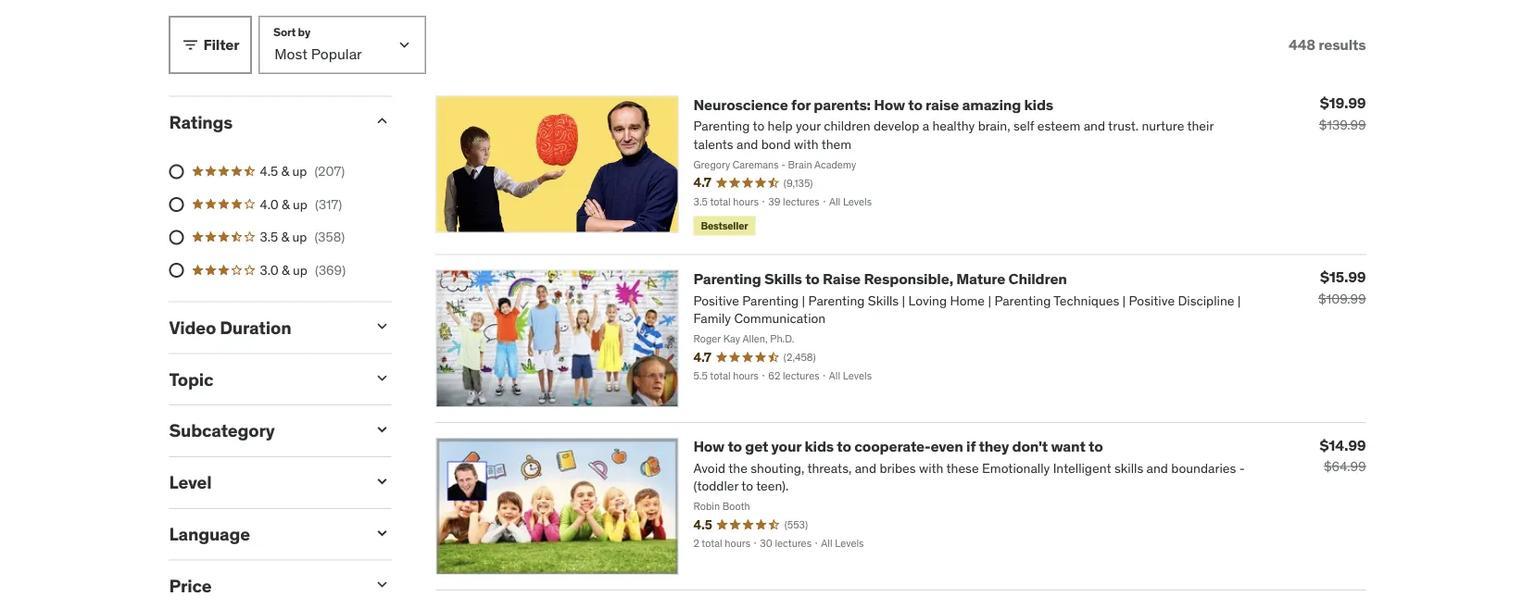 Task type: locate. For each thing, give the bounding box(es) containing it.
0 horizontal spatial how
[[694, 437, 725, 456]]

& right 3.0
[[282, 262, 290, 279]]

language
[[169, 523, 250, 546]]

$19.99 $139.99
[[1319, 94, 1366, 133]]

$15.99
[[1321, 268, 1366, 287]]

raise
[[926, 95, 959, 114]]

up for 3.0 & up
[[293, 262, 308, 279]]

& right 3.5
[[281, 229, 289, 246]]

kids right your
[[805, 437, 834, 456]]

neuroscience for parents: how to raise amazing kids link
[[694, 95, 1054, 114]]

neuroscience
[[694, 95, 788, 114]]

small image for subcategory
[[373, 421, 392, 439]]

neuroscience for parents: how to raise amazing kids
[[694, 95, 1054, 114]]

to
[[908, 95, 923, 114], [805, 269, 820, 288], [728, 437, 742, 456], [837, 437, 851, 456], [1089, 437, 1103, 456]]

to left the raise
[[908, 95, 923, 114]]

cooperate-
[[855, 437, 931, 456]]

small image for video duration
[[373, 318, 392, 336]]

your
[[772, 437, 802, 456]]

& right the 4.0
[[282, 196, 290, 213]]

how to get your kids to cooperate-even if they don't want to link
[[694, 437, 1103, 456]]

children
[[1009, 269, 1067, 288]]

$109.99
[[1319, 291, 1366, 307]]

3 small image from the top
[[373, 524, 392, 543]]

1 vertical spatial small image
[[373, 421, 392, 439]]

how left get
[[694, 437, 725, 456]]

small image
[[373, 369, 392, 388], [373, 421, 392, 439], [373, 524, 392, 543]]

up for 3.5 & up
[[292, 229, 307, 246]]

448
[[1289, 35, 1316, 54]]

they
[[979, 437, 1009, 456]]

& for 3.5
[[281, 229, 289, 246]]

parenting skills to raise responsible, mature children link
[[694, 269, 1067, 288]]

up left (207)
[[292, 163, 307, 180]]

&
[[281, 163, 289, 180], [282, 196, 290, 213], [281, 229, 289, 246], [282, 262, 290, 279]]

& right "4.5"
[[281, 163, 289, 180]]

$139.99
[[1319, 116, 1366, 133]]

want
[[1051, 437, 1086, 456]]

2 vertical spatial small image
[[373, 524, 392, 543]]

4.5 & up (207)
[[260, 163, 345, 180]]

448 results
[[1289, 35, 1366, 54]]

raise
[[823, 269, 861, 288]]

video duration
[[169, 317, 291, 339]]

small image
[[181, 36, 200, 54], [373, 112, 392, 130], [373, 318, 392, 336], [373, 473, 392, 491], [373, 576, 392, 595]]

2 small image from the top
[[373, 421, 392, 439]]

video
[[169, 317, 216, 339]]

filter
[[203, 35, 239, 54]]

0 vertical spatial kids
[[1024, 95, 1054, 114]]

filter button
[[169, 16, 251, 74]]

0 vertical spatial how
[[874, 95, 905, 114]]

up
[[292, 163, 307, 180], [293, 196, 308, 213], [292, 229, 307, 246], [293, 262, 308, 279]]

up left (369)
[[293, 262, 308, 279]]

subcategory button
[[169, 420, 358, 442]]

ratings
[[169, 111, 233, 133]]

1 vertical spatial how
[[694, 437, 725, 456]]

don't
[[1012, 437, 1048, 456]]

$14.99 $64.99
[[1320, 436, 1366, 475]]

(317)
[[315, 196, 342, 213]]

1 vertical spatial kids
[[805, 437, 834, 456]]

duration
[[220, 317, 291, 339]]

mature
[[957, 269, 1006, 288]]

4.0
[[260, 196, 279, 213]]

ratings button
[[169, 111, 358, 133]]

how to get your kids to cooperate-even if they don't want to
[[694, 437, 1103, 456]]

topic button
[[169, 368, 358, 391]]

3.0
[[260, 262, 279, 279]]

& for 4.0
[[282, 196, 290, 213]]

how
[[874, 95, 905, 114], [694, 437, 725, 456]]

kids right amazing
[[1024, 95, 1054, 114]]

1 horizontal spatial how
[[874, 95, 905, 114]]

1 small image from the top
[[373, 369, 392, 388]]

to right want
[[1089, 437, 1103, 456]]

how right parents: on the right top
[[874, 95, 905, 114]]

up left (317)
[[293, 196, 308, 213]]

0 vertical spatial small image
[[373, 369, 392, 388]]

parenting skills to raise responsible, mature children
[[694, 269, 1067, 288]]

up left (358)
[[292, 229, 307, 246]]

(207)
[[315, 163, 345, 180]]

kids
[[1024, 95, 1054, 114], [805, 437, 834, 456]]



Task type: describe. For each thing, give the bounding box(es) containing it.
topic
[[169, 368, 213, 391]]

up for 4.5 & up
[[292, 163, 307, 180]]

$19.99
[[1320, 94, 1366, 113]]

4.0 & up (317)
[[260, 196, 342, 213]]

to right skills
[[805, 269, 820, 288]]

1 horizontal spatial kids
[[1024, 95, 1054, 114]]

results
[[1319, 35, 1366, 54]]

subcategory
[[169, 420, 275, 442]]

parenting
[[694, 269, 761, 288]]

video duration button
[[169, 317, 358, 339]]

skills
[[764, 269, 802, 288]]

small image for ratings
[[373, 112, 392, 130]]

small image for language
[[373, 524, 392, 543]]

level button
[[169, 472, 358, 494]]

3.5
[[260, 229, 278, 246]]

& for 4.5
[[281, 163, 289, 180]]

3.0 & up (369)
[[260, 262, 346, 279]]

small image for level
[[373, 473, 392, 491]]

to left 'cooperate-'
[[837, 437, 851, 456]]

3.5 & up (358)
[[260, 229, 345, 246]]

parents:
[[814, 95, 871, 114]]

even
[[931, 437, 963, 456]]

amazing
[[962, 95, 1021, 114]]

448 results status
[[1289, 35, 1366, 54]]

language button
[[169, 523, 358, 546]]

if
[[967, 437, 976, 456]]

get
[[745, 437, 768, 456]]

$64.99
[[1324, 459, 1366, 475]]

small image for topic
[[373, 369, 392, 388]]

to left get
[[728, 437, 742, 456]]

responsible,
[[864, 269, 954, 288]]

(369)
[[315, 262, 346, 279]]

(358)
[[315, 229, 345, 246]]

& for 3.0
[[282, 262, 290, 279]]

for
[[791, 95, 811, 114]]

up for 4.0 & up
[[293, 196, 308, 213]]

level
[[169, 472, 212, 494]]

0 horizontal spatial kids
[[805, 437, 834, 456]]

$14.99
[[1320, 436, 1366, 455]]

small image inside filter button
[[181, 36, 200, 54]]

$15.99 $109.99
[[1319, 268, 1366, 307]]

4.5
[[260, 163, 278, 180]]



Task type: vqa. For each thing, say whether or not it's contained in the screenshot.


